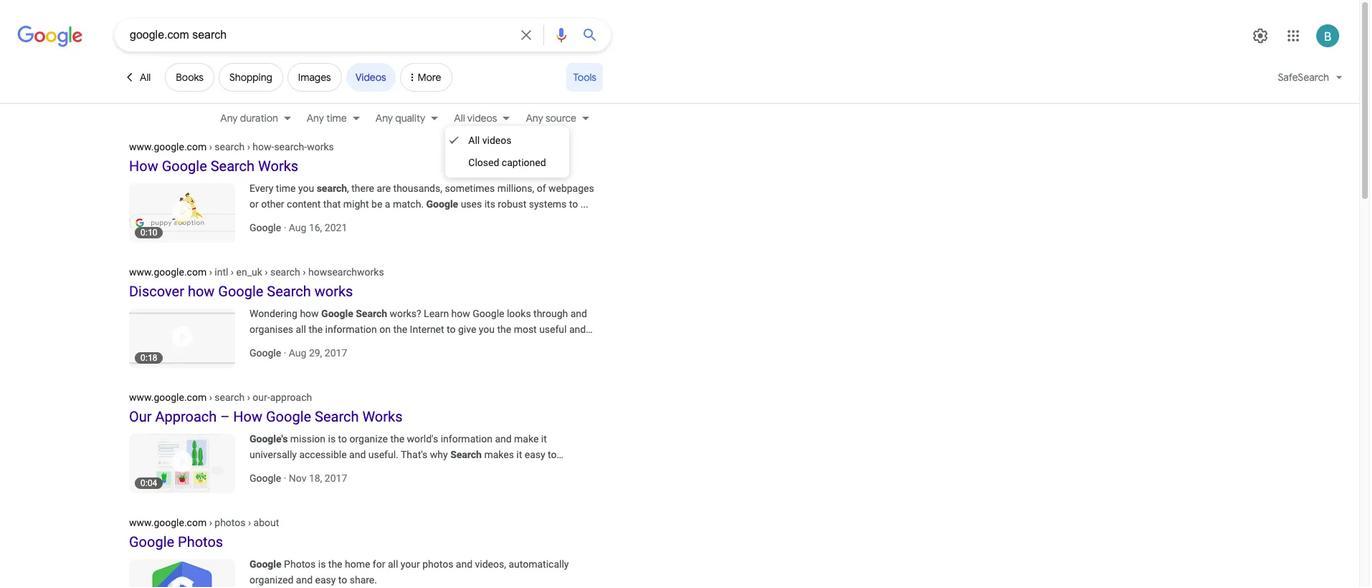 Task type: describe. For each thing, give the bounding box(es) containing it.
makes
[[484, 450, 514, 461]]

might
[[343, 199, 369, 210]]

www.google.com › photos › about
[[129, 518, 279, 529]]

other
[[261, 199, 284, 210]]

› left about
[[248, 518, 251, 529]]

how for discover
[[188, 283, 215, 300]]

search up mission
[[315, 409, 359, 426]]

its
[[484, 199, 495, 210]]

are
[[377, 183, 391, 194]]

for
[[373, 559, 385, 571]]

how inside "works? learn how google looks through and organises all the information on the internet to give you the most useful and relevant ..."
[[451, 308, 470, 320]]

makes it easy to discover a broad range ...
[[250, 450, 557, 477]]

discover
[[129, 283, 184, 300]]

robust
[[498, 199, 527, 210]]

search right en_uk
[[270, 267, 300, 278]]

accessible
[[299, 450, 347, 461]]

discover how google search works
[[129, 283, 353, 300]]

information inside mission is to organize the world's information and make it universally accessible and useful. that's why
[[441, 434, 493, 445]]

all inside photos is the home for all your photos and videos, automatically organized and easy to share.
[[388, 559, 398, 571]]

more
[[418, 71, 441, 84]]

none text field containing www.google.com
[[129, 141, 334, 153]]

safesearch button
[[1269, 63, 1352, 98]]

photos inside photos is the home for all your photos and videos, automatically organized and easy to share.
[[422, 559, 453, 571]]

google image
[[17, 26, 83, 47]]

automatically
[[509, 559, 569, 571]]

systems
[[529, 199, 567, 210]]

shopping link
[[219, 63, 283, 92]]

closed
[[468, 157, 499, 169]]

any time
[[307, 112, 347, 125]]

clear image
[[518, 19, 535, 51]]

all videos button
[[446, 110, 517, 126]]

› right en_uk
[[265, 267, 268, 278]]

and right useful
[[569, 324, 586, 336]]

1 vertical spatial works
[[315, 283, 353, 300]]

all inside "works? learn how google looks through and organises all the information on the internet to give you the most useful and relevant ..."
[[296, 324, 306, 336]]

to inside mission is to organize the world's information and make it universally accessible and useful. that's why
[[338, 434, 347, 445]]

www.google.com for google
[[129, 518, 207, 529]]

and down organize
[[349, 450, 366, 461]]

1 vertical spatial works
[[362, 409, 403, 426]]

0 vertical spatial photos
[[178, 534, 223, 551]]

more filters element
[[418, 71, 441, 84]]

content
[[287, 199, 321, 210]]

approach
[[270, 392, 312, 404]]

make
[[514, 434, 539, 445]]

2021
[[325, 222, 347, 234]]

all inside all videos radio item
[[468, 135, 480, 146]]

the inside photos is the home for all your photos and videos, automatically organized and easy to share.
[[328, 559, 342, 571]]

1 · from the top
[[284, 222, 286, 234]]

time for any
[[326, 112, 347, 125]]

the down wondering how google search
[[309, 324, 323, 336]]

0:04 link
[[129, 432, 250, 494]]

there
[[352, 183, 374, 194]]

any source
[[526, 112, 576, 125]]

google up organized
[[250, 559, 282, 571]]

seconds)
[[288, 122, 330, 135]]

2017 for google
[[325, 473, 347, 485]]

give
[[458, 324, 476, 336]]

(0.32
[[263, 122, 286, 135]]

› left how-
[[247, 141, 250, 153]]

our
[[129, 409, 152, 426]]

and right the through
[[571, 308, 587, 320]]

0:18 link
[[129, 306, 250, 369]]

mission is to organize the world's information and make it universally accessible and useful. that's why
[[250, 434, 547, 461]]

all videos inside dropdown button
[[454, 112, 497, 125]]

source
[[546, 112, 576, 125]]

16,
[[309, 222, 322, 234]]

organize
[[350, 434, 388, 445]]

nov
[[289, 473, 306, 485]]

any for any duration
[[220, 112, 238, 125]]

any quality
[[376, 112, 425, 125]]

about
[[254, 518, 279, 529]]

tools button
[[567, 63, 603, 92]]

google uses its robust systems to ...
[[426, 199, 588, 210]]

approach
[[155, 409, 217, 426]]

videos link
[[346, 63, 396, 92]]

be
[[371, 199, 382, 210]]

a inside makes it easy to discover a broad range ...
[[290, 465, 295, 477]]

any time button
[[298, 110, 367, 126]]

aug for works
[[289, 222, 306, 234]]

our approach – how google search works
[[129, 409, 403, 426]]

none text field › photos › about
[[129, 517, 279, 529]]

photos inside photos is the home for all your photos and videos, automatically organized and easy to share.
[[284, 559, 316, 571]]

learn
[[424, 308, 449, 320]]

www.google.com for how
[[129, 141, 207, 153]]

how-
[[253, 141, 274, 153]]

intl
[[215, 267, 228, 278]]

captioned
[[502, 157, 546, 169]]

google · aug 16, 2021
[[250, 222, 347, 234]]

useful.
[[368, 450, 399, 461]]

every time you search
[[250, 183, 347, 194]]

Search search field
[[130, 27, 512, 45]]

photos inside › photos › about text field
[[215, 518, 246, 529]]

search inside text box
[[215, 141, 245, 153]]

all videos radio item
[[446, 130, 569, 152]]

18,
[[309, 473, 322, 485]]

the inside mission is to organize the world's information and make it universally accessible and useful. that's why
[[390, 434, 404, 445]]

,
[[347, 183, 349, 194]]

all inside all videos dropdown button
[[454, 112, 465, 125]]

or
[[250, 199, 259, 210]]

google down organises
[[250, 348, 281, 359]]

match.
[[393, 199, 424, 210]]

and right organized
[[296, 575, 313, 587]]

google · aug 29, 2017
[[250, 348, 347, 359]]

home
[[345, 559, 370, 571]]

any for any quality
[[376, 112, 393, 125]]

google down www.google.com › photos › about
[[129, 534, 174, 551]]

search down › intl › en_uk › search › howsearchworks text field
[[267, 283, 311, 300]]

every
[[250, 183, 273, 194]]

works? learn how google looks through and organises all the information on the internet to give you the most useful and relevant ...
[[250, 308, 587, 351]]

uses
[[461, 199, 482, 210]]

any for any source
[[526, 112, 543, 125]]

any duration
[[220, 112, 278, 125]]

shopping
[[229, 71, 272, 84]]

why
[[430, 450, 448, 461]]

search-
[[274, 141, 307, 153]]

to inside "works? learn how google looks through and organises all the information on the internet to give you the most useful and relevant ..."
[[447, 324, 456, 336]]

0:04
[[141, 479, 157, 489]]

tools
[[573, 71, 597, 84]]



Task type: vqa. For each thing, say whether or not it's contained in the screenshot.
all link
yes



Task type: locate. For each thing, give the bounding box(es) containing it.
› left howsearchworks at the top left
[[303, 267, 306, 278]]

is inside photos is the home for all your photos and videos, automatically organized and easy to share.
[[318, 559, 326, 571]]

google
[[162, 158, 207, 175], [426, 199, 458, 210], [250, 222, 281, 234], [218, 283, 263, 300], [321, 308, 353, 320], [473, 308, 504, 320], [250, 348, 281, 359], [266, 409, 311, 426], [250, 473, 281, 485], [129, 534, 174, 551], [250, 559, 282, 571]]

it inside makes it easy to discover a broad range ...
[[517, 450, 522, 461]]

is for mission
[[328, 434, 336, 445]]

wondering how google search
[[250, 308, 387, 320]]

› left the our-
[[247, 392, 250, 404]]

1 horizontal spatial it
[[541, 434, 547, 445]]

0 horizontal spatial photos
[[178, 534, 223, 551]]

organises
[[250, 324, 293, 336]]

easy inside photos is the home for all your photos and videos, automatically organized and easy to share.
[[315, 575, 336, 587]]

google's
[[250, 434, 288, 445]]

looks
[[507, 308, 531, 320]]

information inside "works? learn how google looks through and organises all the information on the internet to give you the most useful and relevant ..."
[[325, 324, 377, 336]]

the left the most
[[497, 324, 511, 336]]

is inside mission is to organize the world's information and make it universally accessible and useful. that's why
[[328, 434, 336, 445]]

3 none text field from the top
[[129, 517, 279, 529]]

universally
[[250, 450, 297, 461]]

none text field for –
[[129, 392, 312, 404]]

a inside , there are thousands, sometimes millions, of webpages or other content that might be a match.
[[385, 199, 390, 210]]

1 vertical spatial photos
[[284, 559, 316, 571]]

google down other
[[250, 222, 281, 234]]

organized
[[250, 575, 294, 587]]

most
[[514, 324, 537, 336]]

google up give
[[473, 308, 504, 320]]

to right makes
[[548, 450, 557, 461]]

google photos
[[129, 534, 223, 551]]

you right give
[[479, 324, 495, 336]]

google · nov 18, 2017
[[250, 473, 347, 485]]

easy inside makes it easy to discover a broad range ...
[[525, 450, 545, 461]]

1 horizontal spatial how
[[233, 409, 262, 426]]

and up makes
[[495, 434, 512, 445]]

www.google.com › search › our-approach
[[129, 392, 312, 404]]

0 horizontal spatial time
[[276, 183, 296, 194]]

1 vertical spatial all
[[454, 112, 465, 125]]

1 horizontal spatial all
[[454, 112, 465, 125]]

you up content
[[298, 183, 314, 194]]

images link
[[287, 63, 342, 92]]

2 www.google.com from the top
[[129, 267, 207, 278]]

0 horizontal spatial it
[[517, 450, 522, 461]]

› up how google search works
[[209, 141, 212, 153]]

time up other
[[276, 183, 296, 194]]

search up on
[[356, 308, 387, 320]]

range ...
[[326, 465, 361, 477]]

2 horizontal spatial how
[[451, 308, 470, 320]]

all videos inside radio item
[[468, 135, 512, 146]]

2 2017 from the top
[[325, 473, 347, 485]]

0 vertical spatial aug
[[289, 222, 306, 234]]

0 vertical spatial none text field
[[129, 266, 384, 278]]

4 any from the left
[[526, 112, 543, 125]]

search right why
[[450, 450, 482, 461]]

2 any from the left
[[307, 112, 324, 125]]

time down images link on the left of page
[[326, 112, 347, 125]]

information left on
[[325, 324, 377, 336]]

0 vertical spatial videos
[[467, 112, 497, 125]]

search
[[211, 158, 255, 175], [267, 283, 311, 300], [356, 308, 387, 320], [315, 409, 359, 426], [450, 450, 482, 461]]

1 vertical spatial you
[[479, 324, 495, 336]]

to up accessible
[[338, 434, 347, 445]]

2 vertical spatial ·
[[284, 473, 286, 485]]

works down howsearchworks at the top left
[[315, 283, 353, 300]]

videos inside dropdown button
[[467, 112, 497, 125]]

your
[[401, 559, 420, 571]]

1 vertical spatial a
[[290, 465, 295, 477]]

videos
[[355, 71, 386, 84]]

menu containing all videos
[[446, 126, 569, 178]]

it down make
[[517, 450, 522, 461]]

all right "for"
[[388, 559, 398, 571]]

photos
[[215, 518, 246, 529], [422, 559, 453, 571]]

all down all videos dropdown button
[[468, 135, 480, 146]]

1 vertical spatial ·
[[284, 348, 286, 359]]

0 vertical spatial all videos
[[454, 112, 497, 125]]

2 horizontal spatial all
[[468, 135, 480, 146]]

photos is the home for all your photos and videos, automatically organized and easy to share.
[[250, 559, 569, 587]]

0 vertical spatial it
[[541, 434, 547, 445]]

· for google
[[284, 473, 286, 485]]

information up why
[[441, 434, 493, 445]]

1 horizontal spatial how
[[300, 308, 319, 320]]

0 vertical spatial 2017
[[325, 348, 347, 359]]

3 any from the left
[[376, 112, 393, 125]]

the up useful. at the bottom left of the page
[[390, 434, 404, 445]]

29,
[[309, 348, 322, 359]]

en_uk
[[236, 267, 262, 278]]

quality
[[395, 112, 425, 125]]

1 horizontal spatial photos
[[422, 559, 453, 571]]

1 horizontal spatial photos
[[284, 559, 316, 571]]

0 vertical spatial how
[[129, 158, 158, 175]]

search by voice image
[[553, 27, 570, 44]]

search down www.google.com › search › how-search-works
[[211, 158, 255, 175]]

1 horizontal spatial all
[[388, 559, 398, 571]]

0 vertical spatial a
[[385, 199, 390, 210]]

2017 right 18,
[[325, 473, 347, 485]]

· for works
[[284, 348, 286, 359]]

mission
[[290, 434, 326, 445]]

google inside "works? learn how google looks through and organises all the information on the internet to give you the most useful and relevant ..."
[[473, 308, 504, 320]]

www.google.com
[[129, 141, 207, 153], [129, 267, 207, 278], [129, 392, 207, 404], [129, 518, 207, 529]]

none text field › search › our-approach
[[129, 392, 312, 404]]

howsearchworks
[[308, 267, 384, 278]]

easy left share.
[[315, 575, 336, 587]]

1 vertical spatial is
[[318, 559, 326, 571]]

1 vertical spatial all
[[388, 559, 398, 571]]

0:18
[[141, 353, 157, 364]]

1 vertical spatial time
[[276, 183, 296, 194]]

any quality button
[[367, 110, 446, 126]]

1 2017 from the top
[[325, 348, 347, 359]]

all videos
[[454, 112, 497, 125], [468, 135, 512, 146]]

0 vertical spatial works
[[307, 141, 334, 153]]

photos up organized
[[284, 559, 316, 571]]

2 none text field from the top
[[129, 392, 312, 404]]

aug for search
[[289, 348, 306, 359]]

none text field up discover how google search works
[[129, 266, 384, 278]]

a left broad
[[290, 465, 295, 477]]

0 horizontal spatial is
[[318, 559, 326, 571]]

0 vertical spatial ·
[[284, 222, 286, 234]]

all right quality
[[454, 112, 465, 125]]

any
[[220, 112, 238, 125], [307, 112, 324, 125], [376, 112, 393, 125], [526, 112, 543, 125]]

aug left the 29,
[[289, 348, 306, 359]]

www.google.com for discover
[[129, 267, 207, 278]]

›
[[209, 141, 212, 153], [247, 141, 250, 153], [209, 267, 212, 278], [231, 267, 234, 278], [265, 267, 268, 278], [303, 267, 306, 278], [209, 392, 212, 404], [247, 392, 250, 404], [209, 518, 212, 529], [248, 518, 251, 529]]

navigation
[[0, 108, 1360, 131]]

to left share.
[[338, 575, 347, 587]]

navigation containing any duration
[[0, 108, 1360, 131]]

1 vertical spatial videos
[[482, 135, 512, 146]]

· down other
[[284, 222, 286, 234]]

0 horizontal spatial a
[[290, 465, 295, 477]]

0 horizontal spatial you
[[298, 183, 314, 194]]

0 horizontal spatial all
[[140, 71, 151, 84]]

none text field › intl › en_uk › search › howsearchworks
[[129, 266, 384, 278]]

how up 0:10 link
[[129, 158, 158, 175]]

photos down www.google.com › photos › about
[[178, 534, 223, 551]]

any up www.google.com › search › how-search-works
[[220, 112, 238, 125]]

› up google photos
[[209, 518, 212, 529]]

1 none text field from the top
[[129, 266, 384, 278]]

to inside photos is the home for all your photos and videos, automatically organized and easy to share.
[[338, 575, 347, 587]]

works up organize
[[362, 409, 403, 426]]

2 vertical spatial none text field
[[129, 517, 279, 529]]

works down seconds)
[[307, 141, 334, 153]]

works
[[307, 141, 334, 153], [315, 283, 353, 300]]

1 horizontal spatial information
[[441, 434, 493, 445]]

www.google.com inside text box
[[129, 141, 207, 153]]

1 horizontal spatial you
[[479, 324, 495, 336]]

www.google.com up discover at the left of page
[[129, 267, 207, 278]]

0 vertical spatial information
[[325, 324, 377, 336]]

any source button
[[517, 110, 597, 126]]

all videos up all videos radio item
[[454, 112, 497, 125]]

(0.32 seconds)
[[261, 122, 332, 135]]

to left give
[[447, 324, 456, 336]]

4 www.google.com from the top
[[129, 518, 207, 529]]

None search field
[[0, 18, 611, 52]]

2017 for works
[[325, 348, 347, 359]]

1 horizontal spatial is
[[328, 434, 336, 445]]

0 horizontal spatial works
[[258, 158, 298, 175]]

how
[[129, 158, 158, 175], [233, 409, 262, 426]]

through
[[534, 308, 568, 320]]

any left the source
[[526, 112, 543, 125]]

google down en_uk
[[218, 283, 263, 300]]

is up accessible
[[328, 434, 336, 445]]

› up approach
[[209, 392, 212, 404]]

on
[[380, 324, 391, 336]]

0 horizontal spatial all
[[296, 324, 306, 336]]

closed captioned
[[468, 157, 546, 169]]

0 horizontal spatial photos
[[215, 518, 246, 529]]

1 aug from the top
[[289, 222, 306, 234]]

all
[[296, 324, 306, 336], [388, 559, 398, 571]]

0 vertical spatial is
[[328, 434, 336, 445]]

any up search-
[[307, 112, 324, 125]]

videos inside radio item
[[482, 135, 512, 146]]

books link
[[165, 63, 214, 92]]

1 horizontal spatial works
[[362, 409, 403, 426]]

1 vertical spatial information
[[441, 434, 493, 445]]

0 horizontal spatial easy
[[315, 575, 336, 587]]

and left videos,
[[456, 559, 473, 571]]

0 vertical spatial all
[[140, 71, 151, 84]]

videos
[[467, 112, 497, 125], [482, 135, 512, 146]]

useful
[[539, 324, 567, 336]]

1 any from the left
[[220, 112, 238, 125]]

relevant ...
[[250, 340, 295, 351]]

1 vertical spatial aug
[[289, 348, 306, 359]]

1 horizontal spatial a
[[385, 199, 390, 210]]

www.google.com up google photos
[[129, 518, 207, 529]]

› left intl
[[209, 267, 212, 278]]

3 www.google.com from the top
[[129, 392, 207, 404]]

it inside mission is to organize the world's information and make it universally accessible and useful. that's why
[[541, 434, 547, 445]]

0 vertical spatial you
[[298, 183, 314, 194]]

2 aug from the top
[[289, 348, 306, 359]]

you inside "works? learn how google looks through and organises all the information on the internet to give you the most useful and relevant ..."
[[479, 324, 495, 336]]

and
[[571, 308, 587, 320], [569, 324, 586, 336], [495, 434, 512, 445], [349, 450, 366, 461], [456, 559, 473, 571], [296, 575, 313, 587]]

0:10
[[141, 228, 157, 238]]

None text field
[[129, 266, 384, 278], [129, 392, 312, 404], [129, 517, 279, 529]]

› search › how-search-works text field
[[207, 141, 334, 153]]

› photos › about text field
[[207, 518, 279, 529]]

aug left 16,
[[289, 222, 306, 234]]

google down howsearchworks at the top left
[[321, 308, 353, 320]]

works down › search › how-search-works text field
[[258, 158, 298, 175]]

a right be on the top left
[[385, 199, 390, 210]]

2017 right the 29,
[[325, 348, 347, 359]]

any for any time
[[307, 112, 324, 125]]

the right on
[[393, 324, 407, 336]]

www.google.com inside › photos › about text field
[[129, 518, 207, 529]]

0 horizontal spatial information
[[325, 324, 377, 336]]

0 vertical spatial all
[[296, 324, 306, 336]]

› intl › en_uk › search › howsearchworks text field
[[207, 267, 384, 278]]

0 horizontal spatial how
[[129, 158, 158, 175]]

none text field up the – at the left
[[129, 392, 312, 404]]

1 vertical spatial it
[[517, 450, 522, 461]]

1 vertical spatial easy
[[315, 575, 336, 587]]

, there are thousands, sometimes millions, of webpages or other content that might be a match.
[[250, 183, 594, 210]]

1 vertical spatial all videos
[[468, 135, 512, 146]]

· down organises
[[284, 348, 286, 359]]

more button
[[400, 63, 452, 98]]

duration
[[240, 112, 278, 125]]

1 www.google.com from the top
[[129, 141, 207, 153]]

www.google.com up how google search works
[[129, 141, 207, 153]]

none text field for google
[[129, 266, 384, 278]]

how
[[188, 283, 215, 300], [300, 308, 319, 320], [451, 308, 470, 320]]

› right intl
[[231, 267, 234, 278]]

webpages
[[549, 183, 594, 194]]

the left home
[[328, 559, 342, 571]]

0 vertical spatial works
[[258, 158, 298, 175]]

share.
[[350, 575, 377, 587]]

of
[[537, 183, 546, 194]]

0 vertical spatial easy
[[525, 450, 545, 461]]

google up 0:10 link
[[162, 158, 207, 175]]

www.google.com for our
[[129, 392, 207, 404]]

is for photos
[[318, 559, 326, 571]]

videos up closed captioned
[[482, 135, 512, 146]]

images
[[298, 71, 331, 84]]

1 vertical spatial how
[[233, 409, 262, 426]]

thousands,
[[393, 183, 442, 194]]

any duration button
[[220, 110, 298, 126]]

menu
[[446, 126, 569, 178]]

any inside popup button
[[526, 112, 543, 125]]

2 · from the top
[[284, 348, 286, 359]]

time inside dropdown button
[[326, 112, 347, 125]]

easy down make
[[525, 450, 545, 461]]

· left nov
[[284, 473, 286, 485]]

aug
[[289, 222, 306, 234], [289, 348, 306, 359]]

world's
[[407, 434, 438, 445]]

to inside makes it easy to discover a broad range ...
[[548, 450, 557, 461]]

all link
[[115, 63, 161, 92]]

how down › search › our-approach text field
[[233, 409, 262, 426]]

videos up all videos radio item
[[467, 112, 497, 125]]

how for wondering
[[300, 308, 319, 320]]

1 horizontal spatial time
[[326, 112, 347, 125]]

how down intl
[[188, 283, 215, 300]]

is left home
[[318, 559, 326, 571]]

photos right your
[[422, 559, 453, 571]]

google down universally
[[250, 473, 281, 485]]

google left "uses"
[[426, 199, 458, 210]]

sometimes
[[445, 183, 495, 194]]

a
[[385, 199, 390, 210], [290, 465, 295, 477]]

millions,
[[497, 183, 534, 194]]

www.google.com up approach
[[129, 392, 207, 404]]

time for every
[[276, 183, 296, 194]]

it
[[541, 434, 547, 445], [517, 450, 522, 461]]

how right wondering
[[300, 308, 319, 320]]

None text field
[[129, 141, 334, 153]]

·
[[284, 222, 286, 234], [284, 348, 286, 359], [284, 473, 286, 485]]

none text field up google photos
[[129, 517, 279, 529]]

all videos up closed
[[468, 135, 512, 146]]

2 vertical spatial all
[[468, 135, 480, 146]]

any left quality
[[376, 112, 393, 125]]

1 vertical spatial photos
[[422, 559, 453, 571]]

that
[[323, 199, 341, 210]]

any inside dropdown button
[[307, 112, 324, 125]]

0 horizontal spatial how
[[188, 283, 215, 300]]

1 horizontal spatial easy
[[525, 450, 545, 461]]

it right make
[[541, 434, 547, 445]]

www.google.com › search › how-search-works
[[129, 141, 334, 153]]

search up the – at the left
[[215, 392, 245, 404]]

google down approach
[[266, 409, 311, 426]]

search up how google search works
[[215, 141, 245, 153]]

0 vertical spatial photos
[[215, 518, 246, 529]]

1 vertical spatial 2017
[[325, 473, 347, 485]]

how up give
[[451, 308, 470, 320]]

internet
[[410, 324, 444, 336]]

1 vertical spatial none text field
[[129, 392, 312, 404]]

search up that
[[317, 183, 347, 194]]

photos left about
[[215, 518, 246, 529]]

works?
[[390, 308, 421, 320]]

2017
[[325, 348, 347, 359], [325, 473, 347, 485]]

› search › our-approach text field
[[207, 392, 312, 404]]

all down wondering how google search
[[296, 324, 306, 336]]

3 · from the top
[[284, 473, 286, 485]]

0 vertical spatial time
[[326, 112, 347, 125]]

all left books link
[[140, 71, 151, 84]]



